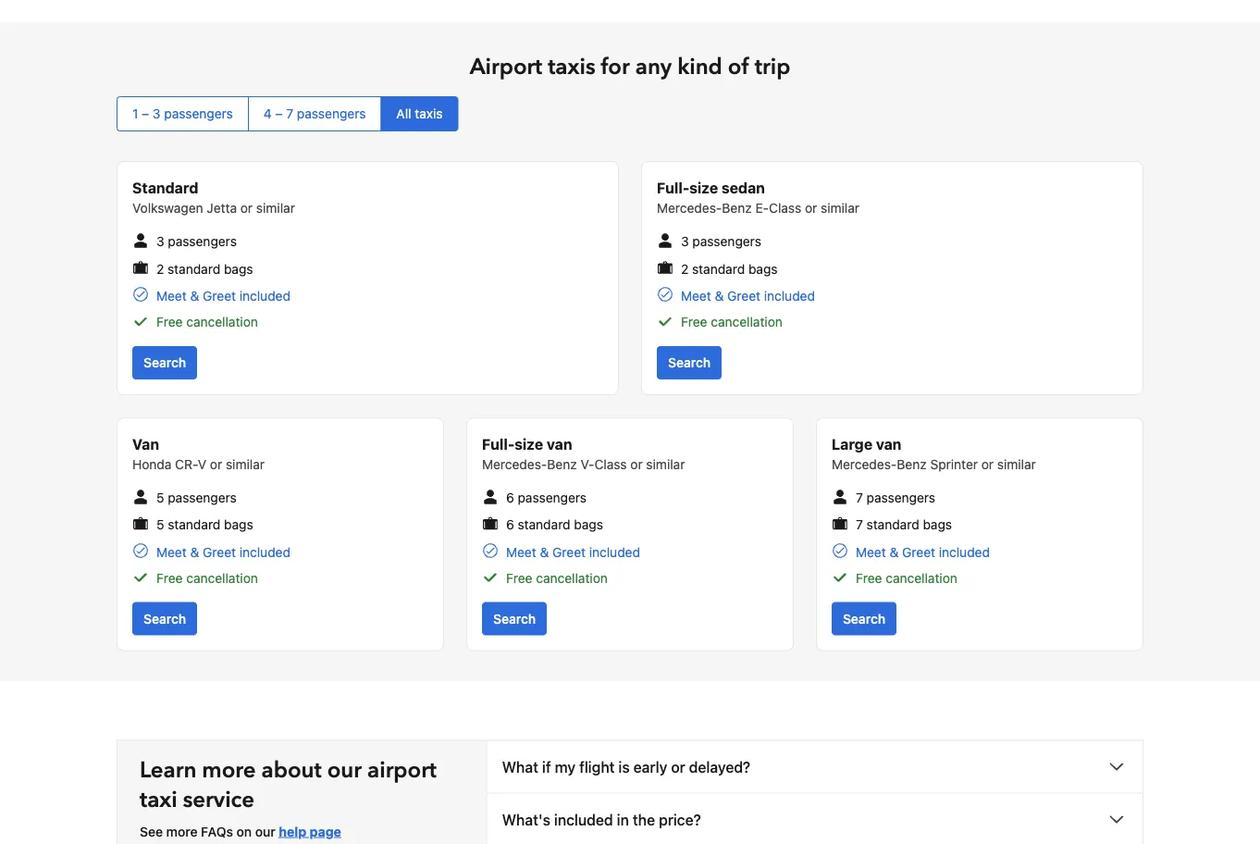 Task type: locate. For each thing, give the bounding box(es) containing it.
what's included in the price? button
[[487, 794, 1143, 844]]

class for van
[[595, 457, 627, 472]]

passengers down e-
[[693, 234, 762, 249]]

flight
[[580, 758, 615, 776]]

search for sedan
[[668, 355, 711, 370]]

meet & greet included down 5 standard bags in the left of the page
[[156, 544, 291, 560]]

2 standard bags for sedan
[[681, 261, 778, 276]]

2 2 from the left
[[681, 261, 689, 276]]

full- for full-size van
[[482, 435, 515, 453]]

1 horizontal spatial our
[[327, 755, 362, 786]]

cancellation for sedan
[[711, 314, 783, 329]]

or right v-
[[631, 457, 643, 472]]

mercedes-
[[657, 201, 722, 216], [482, 457, 547, 472], [832, 457, 897, 472]]

mercedes- inside full-size sedan mercedes-benz e-class or similar
[[657, 201, 722, 216]]

1 vertical spatial 6
[[506, 517, 514, 532]]

mercedes- down sedan
[[657, 201, 722, 216]]

& for van
[[540, 544, 549, 560]]

passengers for van
[[168, 490, 237, 505]]

greet for sedan
[[728, 288, 761, 303]]

2 van from the left
[[877, 435, 902, 453]]

2 standard bags down jetta on the left top of the page
[[156, 261, 253, 276]]

page
[[310, 824, 341, 839]]

0 horizontal spatial van
[[547, 435, 573, 453]]

search
[[143, 355, 186, 370], [668, 355, 711, 370], [143, 611, 186, 626], [493, 611, 536, 626], [843, 611, 886, 626]]

our right on
[[255, 824, 276, 839]]

1 vertical spatial class
[[595, 457, 627, 472]]

&
[[190, 288, 199, 303], [715, 288, 724, 303], [190, 544, 199, 560], [540, 544, 549, 560], [890, 544, 899, 560]]

0 horizontal spatial full-
[[482, 435, 515, 453]]

2 standard bags down e-
[[681, 261, 778, 276]]

sedan
[[722, 179, 766, 197]]

passengers up 7 standard bags
[[867, 490, 936, 505]]

standard
[[132, 179, 199, 197]]

benz for van
[[547, 457, 577, 472]]

0 horizontal spatial mercedes-
[[482, 457, 547, 472]]

standard down "volkswagen"
[[168, 261, 220, 276]]

see
[[140, 824, 163, 839]]

4
[[264, 106, 272, 121]]

1 vertical spatial size
[[515, 435, 544, 453]]

search button for jetta
[[132, 346, 197, 379]]

meet
[[156, 288, 187, 303], [681, 288, 712, 303], [156, 544, 187, 560], [506, 544, 537, 560], [856, 544, 887, 560]]

in
[[617, 811, 629, 828]]

7 for 7 passengers
[[856, 490, 864, 505]]

meet & greet included
[[156, 288, 291, 303], [681, 288, 816, 303], [156, 544, 291, 560], [506, 544, 641, 560], [856, 544, 991, 560]]

bags down '6 passengers'
[[574, 517, 604, 532]]

meet & greet included for sedan
[[681, 288, 816, 303]]

– for 7
[[275, 106, 283, 121]]

1 horizontal spatial benz
[[722, 201, 752, 216]]

6
[[506, 490, 514, 505], [506, 517, 514, 532]]

–
[[142, 106, 149, 121], [275, 106, 283, 121]]

benz up 7 passengers
[[897, 457, 927, 472]]

service
[[183, 785, 255, 816]]

1 horizontal spatial 2
[[681, 261, 689, 276]]

van
[[547, 435, 573, 453], [877, 435, 902, 453]]

meet & greet included for jetta
[[156, 288, 291, 303]]

sprinter
[[931, 457, 979, 472]]

all taxis
[[397, 106, 443, 121]]

3 down full-size sedan mercedes-benz e-class or similar at the top of the page
[[681, 234, 689, 249]]

0 horizontal spatial 3 passengers
[[156, 234, 237, 249]]

free
[[156, 314, 183, 329], [681, 314, 708, 329], [156, 570, 183, 585], [506, 570, 533, 585], [856, 570, 883, 585]]

6 up 6 standard bags
[[506, 490, 514, 505]]

mercedes- down large
[[832, 457, 897, 472]]

1 – from the left
[[142, 106, 149, 121]]

of
[[728, 52, 750, 82]]

2 5 from the top
[[156, 517, 164, 532]]

standard down '6 passengers'
[[518, 517, 571, 532]]

1
[[132, 106, 138, 121]]

0 vertical spatial size
[[690, 179, 718, 197]]

1 horizontal spatial –
[[275, 106, 283, 121]]

– right the 4
[[275, 106, 283, 121]]

0 vertical spatial 7
[[286, 106, 294, 121]]

large
[[832, 435, 873, 453]]

full-
[[657, 179, 690, 197], [482, 435, 515, 453]]

0 vertical spatial 5
[[156, 490, 164, 505]]

or right jetta on the left top of the page
[[241, 201, 253, 216]]

jetta
[[207, 201, 237, 216]]

5 for 5 standard bags
[[156, 517, 164, 532]]

or inside van honda cr-v or similar
[[210, 457, 222, 472]]

1 horizontal spatial taxis
[[548, 52, 596, 82]]

mercedes- up '6 passengers'
[[482, 457, 547, 472]]

similar
[[256, 201, 295, 216], [821, 201, 860, 216], [226, 457, 265, 472], [647, 457, 685, 472], [998, 457, 1037, 472]]

7
[[286, 106, 294, 121], [856, 490, 864, 505], [856, 517, 864, 532]]

standard down 7 passengers
[[867, 517, 920, 532]]

full-size sedan mercedes-benz e-class or similar
[[657, 179, 860, 216]]

1 6 from the top
[[506, 490, 514, 505]]

class inside full-size sedan mercedes-benz e-class or similar
[[769, 201, 802, 216]]

– right the 1
[[142, 106, 149, 121]]

benz inside full-size van mercedes-benz v-class or similar
[[547, 457, 577, 472]]

v
[[198, 457, 207, 472]]

benz inside full-size sedan mercedes-benz e-class or similar
[[722, 201, 752, 216]]

free for sedan
[[681, 314, 708, 329]]

cr-
[[175, 457, 198, 472]]

or inside full-size van mercedes-benz v-class or similar
[[631, 457, 643, 472]]

3
[[153, 106, 161, 121], [156, 234, 164, 249], [681, 234, 689, 249]]

standard down full-size sedan mercedes-benz e-class or similar at the top of the page
[[693, 261, 745, 276]]

mercedes- for van
[[482, 457, 547, 472]]

0 horizontal spatial benz
[[547, 457, 577, 472]]

3 passengers
[[156, 234, 237, 249], [681, 234, 762, 249]]

1 horizontal spatial 2 standard bags
[[681, 261, 778, 276]]

benz down sedan
[[722, 201, 752, 216]]

size up '6 passengers'
[[515, 435, 544, 453]]

or right early
[[671, 758, 686, 776]]

full- left sedan
[[657, 179, 690, 197]]

5 down honda
[[156, 490, 164, 505]]

6 for 6 passengers
[[506, 490, 514, 505]]

1 horizontal spatial 3 passengers
[[681, 234, 762, 249]]

meet & greet included down jetta on the left top of the page
[[156, 288, 291, 303]]

1 horizontal spatial class
[[769, 201, 802, 216]]

search button for van
[[482, 602, 547, 635]]

van inside large van mercedes-benz sprinter or similar
[[877, 435, 902, 453]]

van inside full-size van mercedes-benz v-class or similar
[[547, 435, 573, 453]]

or right v
[[210, 457, 222, 472]]

2
[[156, 261, 164, 276], [681, 261, 689, 276]]

3 down "volkswagen"
[[156, 234, 164, 249]]

similar right e-
[[821, 201, 860, 216]]

e-
[[756, 201, 769, 216]]

passengers up 5 standard bags in the left of the page
[[168, 490, 237, 505]]

0 horizontal spatial –
[[142, 106, 149, 121]]

2 standard bags
[[156, 261, 253, 276], [681, 261, 778, 276]]

our
[[327, 755, 362, 786], [255, 824, 276, 839]]

meet for jetta
[[156, 288, 187, 303]]

1 vertical spatial 5
[[156, 517, 164, 532]]

greet down e-
[[728, 288, 761, 303]]

2 3 passengers from the left
[[681, 234, 762, 249]]

2 horizontal spatial benz
[[897, 457, 927, 472]]

help page link
[[279, 824, 341, 839]]

taxis left for
[[548, 52, 596, 82]]

taxis inside sort results by 'element'
[[415, 106, 443, 121]]

1 5 from the top
[[156, 490, 164, 505]]

class for sedan
[[769, 201, 802, 216]]

or right sprinter
[[982, 457, 994, 472]]

1 van from the left
[[547, 435, 573, 453]]

1 3 passengers from the left
[[156, 234, 237, 249]]

1 vertical spatial our
[[255, 824, 276, 839]]

2 2 standard bags from the left
[[681, 261, 778, 276]]

0 vertical spatial taxis
[[548, 52, 596, 82]]

7 right the 4
[[286, 106, 294, 121]]

mercedes- inside full-size van mercedes-benz v-class or similar
[[482, 457, 547, 472]]

included for mercedes-
[[939, 544, 991, 560]]

& for cr-
[[190, 544, 199, 560]]

0 vertical spatial our
[[327, 755, 362, 786]]

full-size van mercedes-benz v-class or similar
[[482, 435, 685, 472]]

1 horizontal spatial mercedes-
[[657, 201, 722, 216]]

3 for standard
[[156, 234, 164, 249]]

greet down 7 standard bags
[[903, 544, 936, 560]]

size for sedan
[[690, 179, 718, 197]]

1 2 from the left
[[156, 261, 164, 276]]

search button for mercedes-
[[832, 602, 897, 635]]

search for mercedes-
[[843, 611, 886, 626]]

full- up '6 passengers'
[[482, 435, 515, 453]]

meet & greet included down 7 standard bags
[[856, 544, 991, 560]]

3 right the 1
[[153, 106, 161, 121]]

0 horizontal spatial taxis
[[415, 106, 443, 121]]

1 horizontal spatial full-
[[657, 179, 690, 197]]

0 horizontal spatial 2 standard bags
[[156, 261, 253, 276]]

more right see
[[166, 824, 198, 839]]

size
[[690, 179, 718, 197], [515, 435, 544, 453]]

2 horizontal spatial mercedes-
[[832, 457, 897, 472]]

what's included in the price?
[[502, 811, 701, 828]]

size left sedan
[[690, 179, 718, 197]]

standard down "5 passengers"
[[168, 517, 221, 532]]

airport
[[470, 52, 543, 82]]

5
[[156, 490, 164, 505], [156, 517, 164, 532]]

2 – from the left
[[275, 106, 283, 121]]

0 vertical spatial class
[[769, 201, 802, 216]]

bags down jetta on the left top of the page
[[224, 261, 253, 276]]

3 inside sort results by 'element'
[[153, 106, 161, 121]]

bags
[[224, 261, 253, 276], [749, 261, 778, 276], [224, 517, 253, 532], [574, 517, 604, 532], [923, 517, 953, 532]]

free for mercedes-
[[856, 570, 883, 585]]

similar inside standard volkswagen jetta or similar
[[256, 201, 295, 216]]

0 vertical spatial 6
[[506, 490, 514, 505]]

meet for cr-
[[156, 544, 187, 560]]

our right about
[[327, 755, 362, 786]]

bags down e-
[[749, 261, 778, 276]]

greet down 6 standard bags
[[553, 544, 586, 560]]

or right e-
[[805, 201, 818, 216]]

taxis
[[548, 52, 596, 82], [415, 106, 443, 121]]

& for sedan
[[715, 288, 724, 303]]

meet for mercedes-
[[856, 544, 887, 560]]

6 standard bags
[[506, 517, 604, 532]]

3 passengers down e-
[[681, 234, 762, 249]]

free cancellation
[[156, 314, 258, 329], [681, 314, 783, 329], [156, 570, 258, 585], [506, 570, 608, 585], [856, 570, 958, 585]]

included for jetta
[[240, 288, 291, 303]]

7 up 7 standard bags
[[856, 490, 864, 505]]

1 vertical spatial more
[[166, 824, 198, 839]]

5 down "5 passengers"
[[156, 517, 164, 532]]

2 for size
[[681, 261, 689, 276]]

1 2 standard bags from the left
[[156, 261, 253, 276]]

bags for jetta
[[224, 261, 253, 276]]

faqs
[[201, 824, 233, 839]]

2 vertical spatial 7
[[856, 517, 864, 532]]

similar right v
[[226, 457, 265, 472]]

cancellation
[[186, 314, 258, 329], [711, 314, 783, 329], [186, 570, 258, 585], [536, 570, 608, 585], [886, 570, 958, 585]]

& for jetta
[[190, 288, 199, 303]]

search button
[[132, 346, 197, 379], [657, 346, 722, 379], [132, 602, 197, 635], [482, 602, 547, 635], [832, 602, 897, 635]]

free cancellation for cr-
[[156, 570, 258, 585]]

size inside full-size sedan mercedes-benz e-class or similar
[[690, 179, 718, 197]]

search button for sedan
[[657, 346, 722, 379]]

passengers
[[164, 106, 233, 121], [297, 106, 366, 121], [168, 234, 237, 249], [693, 234, 762, 249], [168, 490, 237, 505], [518, 490, 587, 505], [867, 490, 936, 505]]

about
[[261, 755, 322, 786]]

similar right v-
[[647, 457, 685, 472]]

benz left v-
[[547, 457, 577, 472]]

0 horizontal spatial 2
[[156, 261, 164, 276]]

1 horizontal spatial van
[[877, 435, 902, 453]]

1 vertical spatial 7
[[856, 490, 864, 505]]

0 horizontal spatial our
[[255, 824, 276, 839]]

learn
[[140, 755, 197, 786]]

van right large
[[877, 435, 902, 453]]

1 vertical spatial full-
[[482, 435, 515, 453]]

or inside large van mercedes-benz sprinter or similar
[[982, 457, 994, 472]]

van up '6 passengers'
[[547, 435, 573, 453]]

volkswagen
[[132, 201, 203, 216]]

or
[[241, 201, 253, 216], [805, 201, 818, 216], [210, 457, 222, 472], [631, 457, 643, 472], [982, 457, 994, 472], [671, 758, 686, 776]]

meet & greet included down 6 standard bags
[[506, 544, 641, 560]]

bags down "5 passengers"
[[224, 517, 253, 532]]

more right learn
[[202, 755, 256, 786]]

0 horizontal spatial class
[[595, 457, 627, 472]]

7 down 7 passengers
[[856, 517, 864, 532]]

standard for van
[[518, 517, 571, 532]]

benz
[[722, 201, 752, 216], [547, 457, 577, 472], [897, 457, 927, 472]]

1 – 3 passengers
[[132, 106, 233, 121]]

7 passengers
[[856, 490, 936, 505]]

or inside full-size sedan mercedes-benz e-class or similar
[[805, 201, 818, 216]]

similar right sprinter
[[998, 457, 1037, 472]]

free cancellation for mercedes-
[[856, 570, 958, 585]]

taxis right all
[[415, 106, 443, 121]]

what if my flight is early or delayed?
[[502, 758, 751, 776]]

sort results by element
[[117, 96, 1144, 132]]

more
[[202, 755, 256, 786], [166, 824, 198, 839]]

0 horizontal spatial size
[[515, 435, 544, 453]]

delayed?
[[689, 758, 751, 776]]

taxis for all
[[415, 106, 443, 121]]

2 6 from the top
[[506, 517, 514, 532]]

search for jetta
[[143, 355, 186, 370]]

passengers up 6 standard bags
[[518, 490, 587, 505]]

meet & greet included down e-
[[681, 288, 816, 303]]

2 for volkswagen
[[156, 261, 164, 276]]

6 down '6 passengers'
[[506, 517, 514, 532]]

taxi
[[140, 785, 177, 816]]

included
[[240, 288, 291, 303], [764, 288, 816, 303], [240, 544, 291, 560], [590, 544, 641, 560], [939, 544, 991, 560], [555, 811, 613, 828]]

1 horizontal spatial size
[[690, 179, 718, 197]]

taxis for airport
[[548, 52, 596, 82]]

van
[[132, 435, 159, 453]]

standard for cr-
[[168, 517, 221, 532]]

similar inside full-size sedan mercedes-benz e-class or similar
[[821, 201, 860, 216]]

full- inside full-size sedan mercedes-benz e-class or similar
[[657, 179, 690, 197]]

included for sedan
[[764, 288, 816, 303]]

size inside full-size van mercedes-benz v-class or similar
[[515, 435, 544, 453]]

included for cr-
[[240, 544, 291, 560]]

free cancellation for sedan
[[681, 314, 783, 329]]

passengers down jetta on the left top of the page
[[168, 234, 237, 249]]

1 vertical spatial taxis
[[415, 106, 443, 121]]

1 horizontal spatial more
[[202, 755, 256, 786]]

standard
[[168, 261, 220, 276], [693, 261, 745, 276], [168, 517, 221, 532], [518, 517, 571, 532], [867, 517, 920, 532]]

passengers right the 4
[[297, 106, 366, 121]]

greet down jetta on the left top of the page
[[203, 288, 236, 303]]

greet down 5 standard bags in the left of the page
[[203, 544, 236, 560]]

similar right jetta on the left top of the page
[[256, 201, 295, 216]]

2 standard bags for jetta
[[156, 261, 253, 276]]

bags down 7 passengers
[[923, 517, 953, 532]]

5 passengers
[[156, 490, 237, 505]]

class inside full-size van mercedes-benz v-class or similar
[[595, 457, 627, 472]]

search for cr-
[[143, 611, 186, 626]]

full- inside full-size van mercedes-benz v-class or similar
[[482, 435, 515, 453]]

greet
[[203, 288, 236, 303], [728, 288, 761, 303], [203, 544, 236, 560], [553, 544, 586, 560], [903, 544, 936, 560]]

0 vertical spatial full-
[[657, 179, 690, 197]]

class
[[769, 201, 802, 216], [595, 457, 627, 472]]

free for jetta
[[156, 314, 183, 329]]

3 passengers down jetta on the left top of the page
[[156, 234, 237, 249]]



Task type: describe. For each thing, give the bounding box(es) containing it.
cancellation for mercedes-
[[886, 570, 958, 585]]

greet for jetta
[[203, 288, 236, 303]]

or inside standard volkswagen jetta or similar
[[241, 201, 253, 216]]

3 for full-
[[681, 234, 689, 249]]

van honda cr-v or similar
[[132, 435, 265, 472]]

free cancellation for van
[[506, 570, 608, 585]]

cancellation for cr-
[[186, 570, 258, 585]]

meet & greet included for cr-
[[156, 544, 291, 560]]

price?
[[659, 811, 701, 828]]

mercedes- for sedan
[[657, 201, 722, 216]]

airport taxis for any kind of trip
[[470, 52, 791, 82]]

standard volkswagen jetta or similar
[[132, 179, 295, 216]]

meet & greet included for van
[[506, 544, 641, 560]]

3 passengers for volkswagen
[[156, 234, 237, 249]]

any
[[636, 52, 672, 82]]

4 – 7 passengers
[[264, 106, 366, 121]]

benz for sedan
[[722, 201, 752, 216]]

search for van
[[493, 611, 536, 626]]

benz inside large van mercedes-benz sprinter or similar
[[897, 457, 927, 472]]

free for cr-
[[156, 570, 183, 585]]

v-
[[581, 457, 595, 472]]

bags for van
[[574, 517, 604, 532]]

airport
[[368, 755, 437, 786]]

7 standard bags
[[856, 517, 953, 532]]

all
[[397, 106, 411, 121]]

for
[[601, 52, 630, 82]]

trip
[[755, 52, 791, 82]]

0 horizontal spatial more
[[166, 824, 198, 839]]

bags for cr-
[[224, 517, 253, 532]]

6 passengers
[[506, 490, 587, 505]]

passengers for standard
[[168, 234, 237, 249]]

free cancellation for jetta
[[156, 314, 258, 329]]

if
[[542, 758, 551, 776]]

passengers for full-size sedan
[[693, 234, 762, 249]]

5 for 5 passengers
[[156, 490, 164, 505]]

included for van
[[590, 544, 641, 560]]

passengers for full-size van
[[518, 490, 587, 505]]

similar inside full-size van mercedes-benz v-class or similar
[[647, 457, 685, 472]]

free for van
[[506, 570, 533, 585]]

early
[[634, 758, 668, 776]]

passengers right the 1
[[164, 106, 233, 121]]

7 for 7 standard bags
[[856, 517, 864, 532]]

search button for cr-
[[132, 602, 197, 635]]

is
[[619, 758, 630, 776]]

large van mercedes-benz sprinter or similar
[[832, 435, 1037, 472]]

on
[[237, 824, 252, 839]]

mercedes- inside large van mercedes-benz sprinter or similar
[[832, 457, 897, 472]]

& for mercedes-
[[890, 544, 899, 560]]

cancellation for van
[[536, 570, 608, 585]]

meet for van
[[506, 544, 537, 560]]

or inside dropdown button
[[671, 758, 686, 776]]

my
[[555, 758, 576, 776]]

– for 3
[[142, 106, 149, 121]]

passengers for large van
[[867, 490, 936, 505]]

greet for cr-
[[203, 544, 236, 560]]

full- for full-size sedan
[[657, 179, 690, 197]]

0 vertical spatial more
[[202, 755, 256, 786]]

what
[[502, 758, 539, 776]]

greet for van
[[553, 544, 586, 560]]

bags for sedan
[[749, 261, 778, 276]]

5 standard bags
[[156, 517, 253, 532]]

3 passengers for size
[[681, 234, 762, 249]]

honda
[[132, 457, 172, 472]]

standard for jetta
[[168, 261, 220, 276]]

what's
[[502, 811, 551, 828]]

the
[[633, 811, 656, 828]]

meet & greet included for mercedes-
[[856, 544, 991, 560]]

help
[[279, 824, 307, 839]]

kind
[[678, 52, 723, 82]]

standard for sedan
[[693, 261, 745, 276]]

what if my flight is early or delayed? button
[[487, 741, 1143, 793]]

size for van
[[515, 435, 544, 453]]

meet for sedan
[[681, 288, 712, 303]]

cancellation for jetta
[[186, 314, 258, 329]]

7 inside sort results by 'element'
[[286, 106, 294, 121]]

learn more about our airport taxi service see more faqs on our help page
[[140, 755, 437, 839]]

6 for 6 standard bags
[[506, 517, 514, 532]]

included inside dropdown button
[[555, 811, 613, 828]]

similar inside large van mercedes-benz sprinter or similar
[[998, 457, 1037, 472]]

standard for mercedes-
[[867, 517, 920, 532]]

similar inside van honda cr-v or similar
[[226, 457, 265, 472]]

bags for mercedes-
[[923, 517, 953, 532]]

greet for mercedes-
[[903, 544, 936, 560]]



Task type: vqa. For each thing, say whether or not it's contained in the screenshot.
4.21 related to $2,901
no



